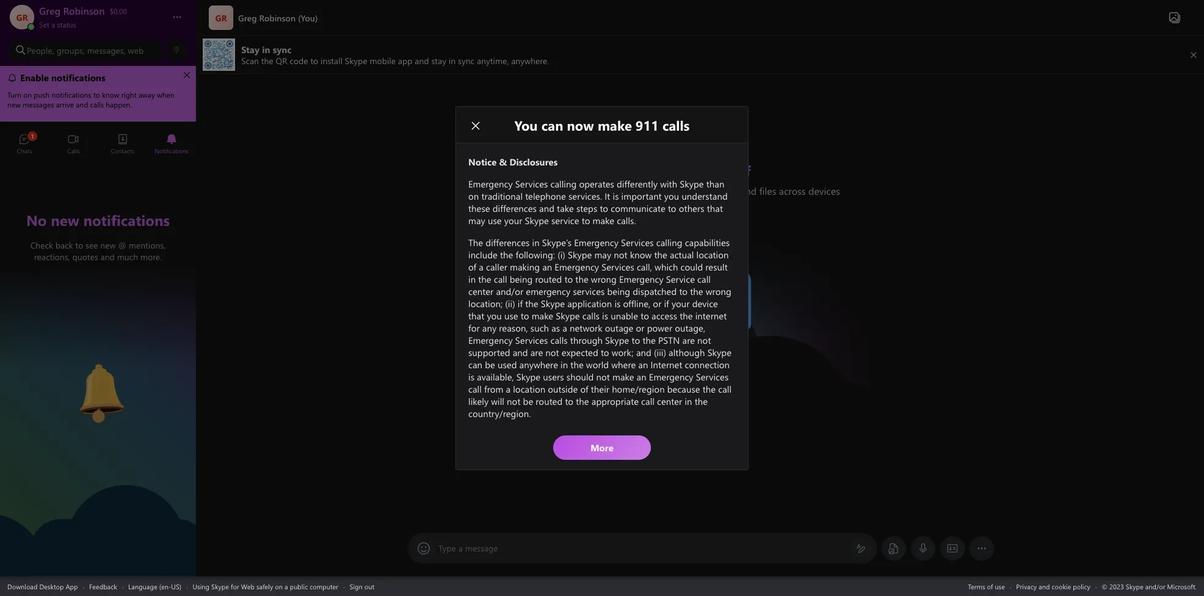 Task type: vqa. For each thing, say whether or not it's contained in the screenshot.
"LIVE:.CID.6CA5CAAB6B0A226D"
no



Task type: locate. For each thing, give the bounding box(es) containing it.
web
[[241, 582, 255, 591]]

using skype for web safely on a public computer link
[[193, 582, 339, 591]]

download desktop app link
[[7, 582, 78, 591]]

us)
[[171, 582, 182, 591]]

terms of use link
[[969, 582, 1006, 591]]

feedback link
[[89, 582, 117, 591]]

people, groups, messages, web
[[27, 44, 144, 56]]

public
[[290, 582, 308, 591]]

computer
[[310, 582, 339, 591]]

web
[[128, 44, 144, 56]]

messages,
[[87, 44, 126, 56]]

tab list
[[0, 128, 196, 162]]

cookie
[[1052, 582, 1072, 591]]

(en-
[[159, 582, 171, 591]]

a inside button
[[51, 20, 55, 29]]

desktop
[[39, 582, 64, 591]]

a
[[51, 20, 55, 29], [459, 543, 463, 554], [285, 582, 288, 591]]

language (en-us)
[[128, 582, 182, 591]]

message
[[465, 543, 498, 554]]

a for message
[[459, 543, 463, 554]]

0 vertical spatial a
[[51, 20, 55, 29]]

terms of use
[[969, 582, 1006, 591]]

set a status button
[[39, 17, 160, 29]]

set a status
[[39, 20, 76, 29]]

1 vertical spatial a
[[459, 543, 463, 554]]

people,
[[27, 44, 54, 56]]

a right "set"
[[51, 20, 55, 29]]

0 horizontal spatial a
[[51, 20, 55, 29]]

a right type at bottom left
[[459, 543, 463, 554]]

2 vertical spatial a
[[285, 582, 288, 591]]

2 horizontal spatial a
[[459, 543, 463, 554]]

language (en-us) link
[[128, 582, 182, 591]]

privacy
[[1017, 582, 1037, 591]]

Type a message text field
[[439, 543, 847, 555]]

sign out
[[350, 582, 375, 591]]

language
[[128, 582, 157, 591]]

using skype for web safely on a public computer
[[193, 582, 339, 591]]

on
[[275, 582, 283, 591]]

a right on
[[285, 582, 288, 591]]

sign out link
[[350, 582, 375, 591]]



Task type: describe. For each thing, give the bounding box(es) containing it.
skype
[[211, 582, 229, 591]]

app
[[66, 582, 78, 591]]

download desktop app
[[7, 582, 78, 591]]

status
[[57, 20, 76, 29]]

type a message
[[439, 543, 498, 554]]

and
[[1039, 582, 1051, 591]]

terms
[[969, 582, 986, 591]]

privacy and cookie policy
[[1017, 582, 1091, 591]]

use
[[995, 582, 1006, 591]]

privacy and cookie policy link
[[1017, 582, 1091, 591]]

type
[[439, 543, 456, 554]]

safely
[[257, 582, 273, 591]]

policy
[[1074, 582, 1091, 591]]

groups,
[[57, 44, 85, 56]]

1 horizontal spatial a
[[285, 582, 288, 591]]

download
[[7, 582, 37, 591]]

for
[[231, 582, 239, 591]]

people, groups, messages, web button
[[10, 39, 162, 61]]

of
[[988, 582, 994, 591]]

sign
[[350, 582, 363, 591]]

out
[[365, 582, 375, 591]]

bell
[[61, 359, 77, 372]]

feedback
[[89, 582, 117, 591]]

set
[[39, 20, 49, 29]]

using
[[193, 582, 210, 591]]

a for status
[[51, 20, 55, 29]]



